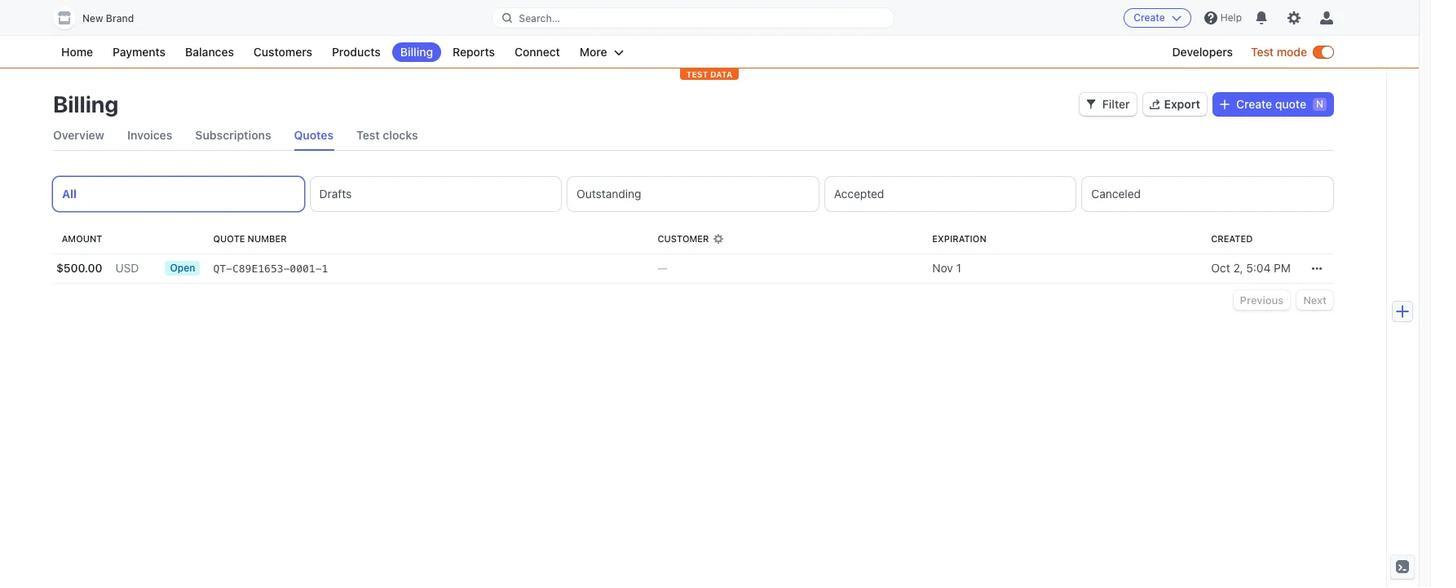 Task type: locate. For each thing, give the bounding box(es) containing it.
1 vertical spatial create
[[1236, 97, 1272, 111]]

0 vertical spatial create
[[1134, 11, 1165, 24]]

1
[[956, 261, 961, 275], [322, 263, 328, 275]]

tab list containing overview
[[53, 121, 1333, 151]]

new brand
[[82, 12, 134, 24]]

test for test clocks
[[356, 128, 380, 142]]

—
[[658, 261, 667, 275]]

payments
[[113, 45, 166, 59]]

quotes link
[[294, 121, 334, 150]]

help
[[1221, 11, 1242, 24]]

1 tab list from the top
[[53, 121, 1333, 151]]

test
[[686, 69, 708, 79]]

0 vertical spatial billing
[[400, 45, 433, 59]]

test data
[[686, 69, 733, 79]]

tab list up 'outstanding' button
[[53, 121, 1333, 151]]

qt-c89e1653-0001-1 link
[[207, 254, 651, 284]]

new brand button
[[53, 7, 150, 29]]

create button
[[1124, 8, 1191, 28]]

previous
[[1240, 294, 1284, 307]]

$500.00 link
[[53, 254, 109, 284]]

svg image right export
[[1220, 100, 1230, 109]]

0 horizontal spatial svg image
[[1086, 100, 1096, 109]]

oct
[[1211, 261, 1230, 275]]

1 vertical spatial test
[[356, 128, 380, 142]]

test left clocks
[[356, 128, 380, 142]]

test mode
[[1251, 45, 1307, 59]]

1 horizontal spatial create
[[1236, 97, 1272, 111]]

create
[[1134, 11, 1165, 24], [1236, 97, 1272, 111]]

overview
[[53, 128, 104, 142]]

create inside button
[[1134, 11, 1165, 24]]

billing left reports
[[400, 45, 433, 59]]

svg image left filter
[[1086, 100, 1096, 109]]

export button
[[1143, 93, 1207, 116]]

0 vertical spatial tab list
[[53, 121, 1333, 151]]

Search… search field
[[493, 8, 893, 28]]

quote number
[[213, 233, 287, 244]]

oct 2, 5:04 pm link
[[1205, 254, 1297, 284]]

test left "mode"
[[1251, 45, 1274, 59]]

quotes
[[294, 128, 334, 142]]

customers link
[[245, 42, 320, 62]]

Search… text field
[[493, 8, 893, 28]]

tab list
[[53, 121, 1333, 151], [53, 177, 1333, 211]]

invoices link
[[127, 121, 172, 150]]

1 right nov
[[956, 261, 961, 275]]

products link
[[324, 42, 389, 62]]

canceled button
[[1082, 177, 1333, 211]]

nov 1 link
[[926, 254, 1159, 284]]

0 horizontal spatial 1
[[322, 263, 328, 275]]

brand
[[106, 12, 134, 24]]

0 vertical spatial test
[[1251, 45, 1274, 59]]

create left quote
[[1236, 97, 1272, 111]]

1 vertical spatial tab list
[[53, 177, 1333, 211]]

drafts
[[319, 187, 352, 201]]

mode
[[1277, 45, 1307, 59]]

2,
[[1233, 261, 1243, 275]]

open
[[170, 262, 195, 274]]

test
[[1251, 45, 1274, 59], [356, 128, 380, 142]]

search…
[[519, 12, 560, 24]]

next button
[[1297, 290, 1333, 310]]

test inside 'link'
[[356, 128, 380, 142]]

$500.00
[[56, 261, 102, 275]]

1 vertical spatial billing
[[53, 91, 119, 117]]

data
[[710, 69, 733, 79]]

1 inside qt-c89e1653-0001-1 link
[[322, 263, 328, 275]]

tab list up customer
[[53, 177, 1333, 211]]

billing up overview
[[53, 91, 119, 117]]

billing inside billing link
[[400, 45, 433, 59]]

filter button
[[1079, 93, 1136, 116]]

0 horizontal spatial billing
[[53, 91, 119, 117]]

balances
[[185, 45, 234, 59]]

svg image
[[1086, 100, 1096, 109], [1220, 100, 1230, 109], [1312, 264, 1322, 273]]

usd link
[[109, 254, 146, 284]]

quote
[[213, 233, 245, 244]]

create up the developers link
[[1134, 11, 1165, 24]]

test clocks link
[[356, 121, 418, 150]]

billing link
[[392, 42, 441, 62]]

developers link
[[1164, 42, 1241, 62]]

subscriptions
[[195, 128, 271, 142]]

number
[[248, 233, 287, 244]]

1 horizontal spatial billing
[[400, 45, 433, 59]]

2 tab list from the top
[[53, 177, 1333, 211]]

c89e1653-
[[232, 263, 290, 275]]

test clocks
[[356, 128, 418, 142]]

1 horizontal spatial test
[[1251, 45, 1274, 59]]

1 horizontal spatial 1
[[956, 261, 961, 275]]

1 right c89e1653-
[[322, 263, 328, 275]]

svg image up the next
[[1312, 264, 1322, 273]]

customer
[[658, 233, 709, 244]]

outstanding button
[[568, 177, 818, 211]]

0 horizontal spatial create
[[1134, 11, 1165, 24]]

connect link
[[506, 42, 568, 62]]

created
[[1211, 233, 1253, 244]]

developers
[[1172, 45, 1233, 59]]

home link
[[53, 42, 101, 62]]

billing
[[400, 45, 433, 59], [53, 91, 119, 117]]

0 horizontal spatial test
[[356, 128, 380, 142]]

reports
[[453, 45, 495, 59]]



Task type: vqa. For each thing, say whether or not it's contained in the screenshot.
"pinned" element
no



Task type: describe. For each thing, give the bounding box(es) containing it.
all
[[62, 187, 77, 201]]

invoices
[[127, 128, 172, 142]]

0001-
[[290, 263, 322, 275]]

more button
[[571, 42, 632, 62]]

quote
[[1275, 97, 1306, 111]]

home
[[61, 45, 93, 59]]

subscriptions link
[[195, 121, 271, 150]]

open link
[[159, 254, 207, 284]]

svg image inside filter popup button
[[1086, 100, 1096, 109]]

tab list containing all
[[53, 177, 1333, 211]]

drafts button
[[310, 177, 561, 211]]

overview link
[[53, 121, 104, 150]]

test for test mode
[[1251, 45, 1274, 59]]

amount
[[62, 233, 102, 244]]

usd
[[115, 261, 139, 275]]

outstanding
[[577, 187, 641, 201]]

reports link
[[444, 42, 503, 62]]

1 horizontal spatial svg image
[[1220, 100, 1230, 109]]

expiration
[[932, 233, 986, 244]]

create for create quote
[[1236, 97, 1272, 111]]

customers
[[254, 45, 312, 59]]

create for create
[[1134, 11, 1165, 24]]

pm
[[1274, 261, 1291, 275]]

new
[[82, 12, 103, 24]]

help button
[[1198, 5, 1248, 31]]

nov 1
[[932, 261, 961, 275]]

nov
[[932, 261, 953, 275]]

oct 2, 5:04 pm
[[1211, 261, 1291, 275]]

qt-c89e1653-0001-1
[[213, 263, 328, 275]]

filter
[[1102, 97, 1130, 111]]

accepted button
[[825, 177, 1076, 211]]

accepted
[[834, 187, 884, 201]]

connect
[[514, 45, 560, 59]]

balances link
[[177, 42, 242, 62]]

all button
[[53, 177, 304, 211]]

1 inside the nov 1 link
[[956, 261, 961, 275]]

clocks
[[383, 128, 418, 142]]

next
[[1303, 294, 1327, 307]]

canceled
[[1091, 187, 1141, 201]]

export
[[1164, 97, 1200, 111]]

payments link
[[104, 42, 174, 62]]

previous button
[[1233, 290, 1290, 310]]

products
[[332, 45, 381, 59]]

qt-
[[213, 263, 232, 275]]

— link
[[651, 254, 926, 284]]

more
[[580, 45, 607, 59]]

2 horizontal spatial svg image
[[1312, 264, 1322, 273]]

n
[[1316, 98, 1323, 110]]

5:04
[[1246, 261, 1271, 275]]

create quote
[[1236, 97, 1306, 111]]



